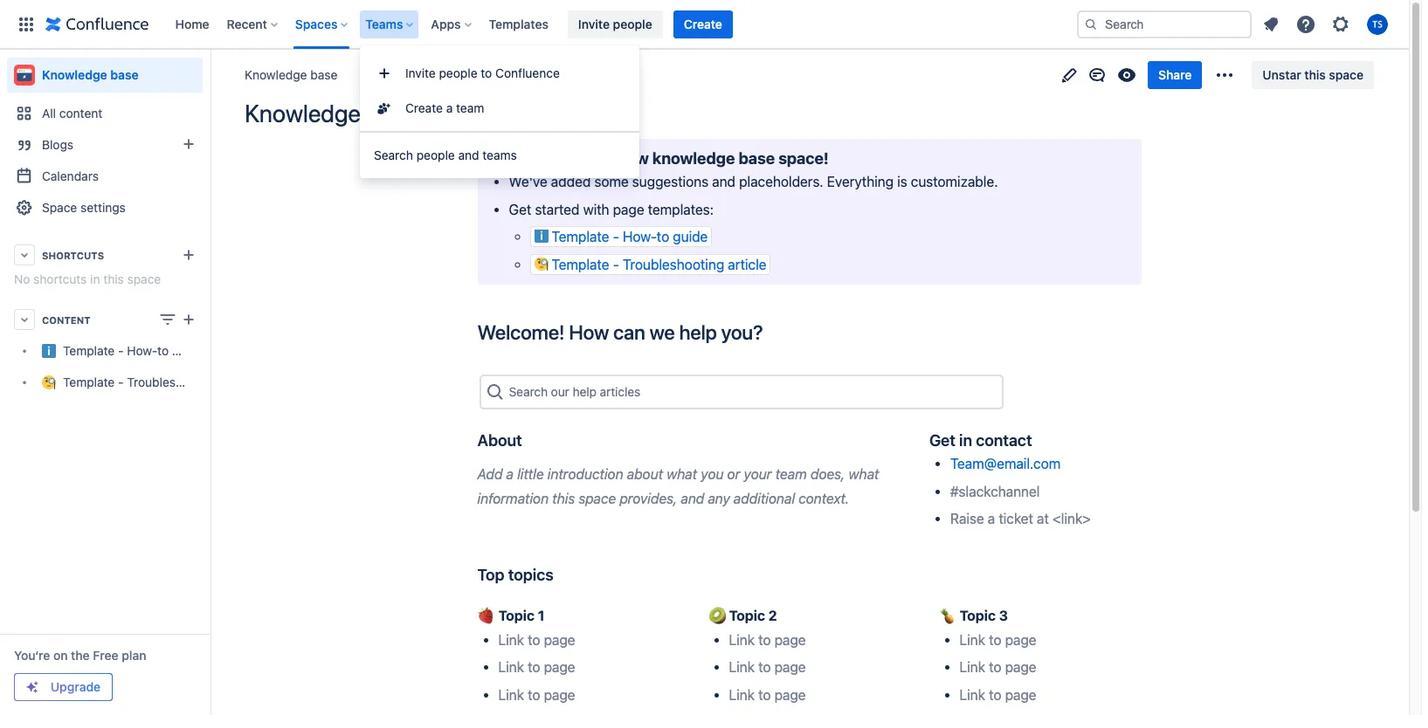 Task type: locate. For each thing, give the bounding box(es) containing it.
- for template - troubleshooting article link
[[118, 375, 124, 390]]

template - how-to guide inside 'link'
[[63, 344, 203, 359]]

- down the get started with page templates:
[[613, 229, 619, 245]]

get in contact
[[929, 430, 1032, 450]]

confluence image
[[45, 14, 149, 35], [45, 14, 149, 35]]

knowledge base link up "all content" "link"
[[7, 58, 203, 93]]

in left contact
[[959, 430, 972, 450]]

0 horizontal spatial invite
[[405, 66, 436, 80]]

people inside global element
[[613, 16, 652, 31]]

- up template - troubleshooting article link
[[118, 344, 124, 359]]

what right does,
[[849, 467, 879, 482]]

template - how-to guide inside button
[[552, 229, 708, 245]]

1 what from the left
[[667, 467, 697, 482]]

1 horizontal spatial copy image
[[827, 148, 848, 169]]

a inside button
[[446, 100, 453, 115]]

help icon image
[[1295, 14, 1316, 35]]

invite inside "group"
[[405, 66, 436, 80]]

template - troubleshooting article
[[552, 257, 766, 272], [63, 375, 257, 390]]

a for create
[[446, 100, 453, 115]]

does,
[[810, 467, 845, 482]]

1 vertical spatial a
[[506, 467, 514, 482]]

0 horizontal spatial help
[[573, 384, 596, 399]]

2 vertical spatial a
[[988, 511, 995, 527]]

0 vertical spatial template - how-to guide
[[552, 229, 708, 245]]

2 horizontal spatial and
[[712, 174, 735, 190]]

search people and teams
[[374, 148, 517, 162]]

1 vertical spatial help
[[573, 384, 596, 399]]

knowledge base inside space element
[[42, 67, 139, 82]]

knowledge base link for welcome! how can we help you?
[[245, 66, 338, 84]]

knowledge inside space element
[[42, 67, 107, 82]]

None text field
[[509, 381, 512, 402]]

0 horizontal spatial troubleshooting
[[127, 375, 218, 390]]

0 horizontal spatial template - how-to guide
[[63, 344, 203, 359]]

0 horizontal spatial template - troubleshooting article
[[63, 375, 257, 390]]

copy image
[[827, 148, 848, 169], [520, 429, 541, 450]]

how-
[[623, 229, 657, 245], [127, 344, 157, 359]]

troubleshooting
[[623, 257, 724, 272], [127, 375, 218, 390]]

what
[[667, 467, 697, 482], [849, 467, 879, 482]]

search left the our
[[509, 384, 548, 399]]

0 horizontal spatial how-
[[127, 344, 157, 359]]

troubleshooting inside button
[[623, 257, 724, 272]]

and left any
[[681, 490, 704, 506]]

templates link
[[484, 10, 554, 38]]

teams
[[365, 16, 403, 31]]

0 horizontal spatial topic
[[498, 608, 534, 624]]

invite for invite people
[[578, 16, 610, 31]]

how- up template - troubleshooting article link
[[127, 344, 157, 359]]

0 vertical spatial your
[[580, 148, 614, 168]]

invite right invite people to confluence image
[[405, 66, 436, 80]]

knowledge
[[42, 67, 107, 82], [245, 67, 307, 82], [245, 99, 360, 128]]

3
[[999, 608, 1008, 624]]

what left you
[[667, 467, 697, 482]]

1 horizontal spatial template - how-to guide
[[552, 229, 708, 245]]

2
[[768, 608, 777, 624]]

-
[[613, 229, 619, 245], [613, 257, 619, 272], [118, 344, 124, 359], [118, 375, 124, 390]]

space down shortcuts dropdown button
[[127, 272, 161, 287]]

0 vertical spatial space
[[1329, 67, 1364, 82]]

space settings
[[42, 200, 126, 215]]

create for create
[[684, 16, 722, 31]]

template down with
[[552, 229, 609, 245]]

get started with page templates:
[[509, 202, 714, 217]]

this down introduction
[[552, 490, 575, 506]]

1 horizontal spatial guide
[[673, 229, 708, 245]]

link
[[498, 632, 524, 648], [729, 632, 755, 648], [960, 632, 985, 648], [498, 660, 524, 675], [729, 660, 755, 675], [960, 660, 985, 675], [498, 687, 524, 703], [729, 687, 755, 703], [960, 687, 985, 703]]

0 vertical spatial copy image
[[761, 322, 782, 343]]

spaces
[[295, 16, 337, 31]]

more actions image
[[1214, 65, 1235, 86]]

a inside add a little introduction about what you or your team does, what information this space provides, and any additional context.
[[506, 467, 514, 482]]

a right raise
[[988, 511, 995, 527]]

0 horizontal spatial create
[[405, 100, 443, 115]]

get left contact
[[929, 430, 955, 450]]

0 horizontal spatial what
[[667, 467, 697, 482]]

guide inside 'link'
[[172, 344, 203, 359]]

people down create a team
[[416, 148, 455, 162]]

2 vertical spatial copy image
[[552, 564, 573, 585]]

help right we at the left of page
[[679, 321, 717, 344]]

2 vertical spatial space
[[578, 490, 616, 506]]

additional
[[734, 490, 795, 506]]

in inside space element
[[90, 272, 100, 287]]

how- inside button
[[623, 229, 657, 245]]

1 vertical spatial in
[[959, 430, 972, 450]]

banner containing home
[[0, 0, 1409, 49]]

top topics
[[477, 565, 553, 584]]

template right :face_with_monocle: icon on the left top of page
[[552, 257, 609, 272]]

get for get started with page templates:
[[509, 202, 531, 217]]

topic left '3' at the right bottom of page
[[960, 608, 996, 624]]

search inside button
[[374, 148, 413, 162]]

teams button
[[360, 10, 421, 38]]

base up "all content" "link"
[[110, 67, 139, 82]]

stop watching image
[[1116, 65, 1137, 86]]

1 horizontal spatial space
[[578, 490, 616, 506]]

guide inside button
[[673, 229, 708, 245]]

page
[[613, 202, 644, 217], [544, 632, 575, 648], [774, 632, 806, 648], [1005, 632, 1036, 648], [544, 660, 575, 675], [774, 660, 806, 675], [1005, 660, 1036, 675], [544, 687, 575, 703], [774, 687, 806, 703], [1005, 687, 1036, 703]]

1 vertical spatial this
[[103, 272, 124, 287]]

0 vertical spatial and
[[458, 148, 479, 162]]

create inside button
[[405, 100, 443, 115]]

add a little introduction about what you or your team does, what information this space provides, and any additional context.
[[477, 467, 883, 506]]

template down content dropdown button
[[63, 344, 115, 359]]

about
[[477, 430, 522, 450]]

shortcuts button
[[7, 239, 203, 271]]

space inside button
[[1329, 67, 1364, 82]]

your inside add a little introduction about what you or your team does, what information this space provides, and any additional context.
[[744, 467, 772, 482]]

knowledge base down spaces
[[245, 67, 338, 82]]

recent button
[[221, 10, 285, 38]]

troubleshooting inside space element
[[127, 375, 218, 390]]

- inside template - troubleshooting article link
[[118, 375, 124, 390]]

space down settings icon
[[1329, 67, 1364, 82]]

0 horizontal spatial copy image
[[520, 429, 541, 450]]

template inside button
[[552, 229, 609, 245]]

0 horizontal spatial your
[[580, 148, 614, 168]]

guide down templates:
[[673, 229, 708, 245]]

this down shortcuts dropdown button
[[103, 272, 124, 287]]

search image
[[1084, 17, 1098, 31]]

invite right templates
[[578, 16, 610, 31]]

0 vertical spatial a
[[446, 100, 453, 115]]

content
[[42, 314, 90, 325]]

- inside template - how-to guide button
[[613, 229, 619, 245]]

copy image up the everything
[[827, 148, 848, 169]]

0 horizontal spatial team
[[456, 100, 484, 115]]

we
[[649, 321, 675, 344]]

base down the spaces popup button
[[310, 67, 338, 82]]

1 vertical spatial article
[[222, 375, 257, 390]]

tree containing template - how-to guide
[[7, 335, 257, 398]]

team
[[456, 100, 484, 115], [775, 467, 807, 482]]

topic for topic 2
[[729, 608, 765, 624]]

0 vertical spatial guide
[[673, 229, 708, 245]]

group
[[360, 51, 639, 131]]

introduction
[[547, 467, 623, 482]]

template inside 'link'
[[63, 344, 115, 359]]

copy image
[[761, 322, 782, 343], [1030, 429, 1051, 450], [552, 564, 573, 585]]

0 vertical spatial people
[[613, 16, 652, 31]]

share
[[1158, 67, 1192, 82]]

0 horizontal spatial and
[[458, 148, 479, 162]]

1 vertical spatial troubleshooting
[[127, 375, 218, 390]]

confluence
[[495, 66, 560, 80]]

:information_source: image
[[534, 229, 548, 243], [534, 229, 548, 243]]

0 horizontal spatial copy image
[[552, 564, 573, 585]]

1 vertical spatial template - troubleshooting article
[[63, 375, 257, 390]]

1 horizontal spatial copy image
[[761, 322, 782, 343]]

contact
[[976, 430, 1032, 450]]

a up search people and teams
[[446, 100, 453, 115]]

0 horizontal spatial get
[[509, 202, 531, 217]]

1 vertical spatial your
[[744, 467, 772, 482]]

how- inside 'link'
[[127, 344, 157, 359]]

0 horizontal spatial in
[[90, 272, 100, 287]]

base
[[110, 67, 139, 82], [310, 67, 338, 82], [366, 99, 416, 128], [738, 148, 775, 168]]

team up additional
[[775, 467, 807, 482]]

0 vertical spatial invite
[[578, 16, 610, 31]]

2 vertical spatial and
[[681, 490, 704, 506]]

1 vertical spatial space
[[127, 272, 161, 287]]

1 vertical spatial search
[[509, 384, 548, 399]]

search down create a team
[[374, 148, 413, 162]]

a for raise
[[988, 511, 995, 527]]

2 what from the left
[[849, 467, 879, 482]]

template - troubleshooting article down template - how-to guide button at the top of the page
[[552, 257, 766, 272]]

space element
[[0, 49, 257, 715]]

search for search our help articles
[[509, 384, 548, 399]]

template - how-to guide up template - troubleshooting article link
[[63, 344, 203, 359]]

banner
[[0, 0, 1409, 49]]

team@email.com
[[950, 456, 1061, 472]]

troubleshooting down templates:
[[623, 257, 724, 272]]

add shortcut image
[[178, 245, 199, 266]]

1 horizontal spatial get
[[929, 430, 955, 450]]

suggestions
[[632, 174, 708, 190]]

1 horizontal spatial what
[[849, 467, 879, 482]]

all
[[42, 106, 56, 121]]

0 horizontal spatial knowledge base link
[[7, 58, 203, 93]]

2 horizontal spatial copy image
[[1030, 429, 1051, 450]]

1 vertical spatial and
[[712, 174, 735, 190]]

template - troubleshooting article inside button
[[552, 257, 766, 272]]

your up some at the left of the page
[[580, 148, 614, 168]]

teams
[[482, 148, 517, 162]]

raise a ticket at <link>
[[950, 511, 1091, 527]]

2 vertical spatial this
[[552, 490, 575, 506]]

0 vertical spatial in
[[90, 272, 100, 287]]

2 topic from the left
[[729, 608, 765, 624]]

you're on the free plan
[[14, 648, 146, 663]]

1 vertical spatial guide
[[172, 344, 203, 359]]

to
[[481, 66, 492, 80], [561, 148, 576, 168], [657, 229, 669, 245], [157, 344, 169, 359], [528, 632, 540, 648], [758, 632, 771, 648], [989, 632, 1001, 648], [528, 660, 540, 675], [758, 660, 771, 675], [989, 660, 1001, 675], [528, 687, 540, 703], [758, 687, 771, 703], [989, 687, 1001, 703]]

1 horizontal spatial how-
[[623, 229, 657, 245]]

and left teams
[[458, 148, 479, 162]]

2 horizontal spatial space
[[1329, 67, 1364, 82]]

troubleshooting for template - troubleshooting article link
[[127, 375, 218, 390]]

1 vertical spatial create
[[405, 100, 443, 115]]

people left create link
[[613, 16, 652, 31]]

2 horizontal spatial this
[[1304, 67, 1326, 82]]

get for get in contact
[[929, 430, 955, 450]]

team down invite people to confluence
[[456, 100, 484, 115]]

article inside tree
[[222, 375, 257, 390]]

invite for invite people to confluence
[[405, 66, 436, 80]]

information
[[477, 490, 549, 506]]

topic left 2
[[729, 608, 765, 624]]

1 horizontal spatial search
[[509, 384, 548, 399]]

space settings link
[[7, 192, 203, 224]]

2 horizontal spatial topic
[[960, 608, 996, 624]]

0 vertical spatial create
[[684, 16, 722, 31]]

people up create a team
[[439, 66, 477, 80]]

this right unstar
[[1304, 67, 1326, 82]]

template - troubleshooting article inside tree
[[63, 375, 257, 390]]

0 vertical spatial how-
[[623, 229, 657, 245]]

1 horizontal spatial this
[[552, 490, 575, 506]]

this
[[1304, 67, 1326, 82], [103, 272, 124, 287], [552, 490, 575, 506]]

knowledge base link
[[7, 58, 203, 93], [245, 66, 338, 84]]

create a page image
[[178, 309, 199, 330]]

1 vertical spatial get
[[929, 430, 955, 450]]

magnifying glass image
[[484, 381, 505, 402]]

0 vertical spatial search
[[374, 148, 413, 162]]

can
[[613, 321, 645, 344]]

create for create a team
[[405, 100, 443, 115]]

space!
[[778, 148, 829, 168]]

template - how-to guide link
[[7, 335, 203, 367]]

template inside button
[[552, 257, 609, 272]]

people for search people and teams
[[416, 148, 455, 162]]

help
[[679, 321, 717, 344], [573, 384, 596, 399]]

to inside button
[[657, 229, 669, 245]]

1 vertical spatial template - how-to guide
[[63, 344, 203, 359]]

1 vertical spatial people
[[439, 66, 477, 80]]

template down template - how-to guide 'link'
[[63, 375, 115, 390]]

1 horizontal spatial team
[[775, 467, 807, 482]]

a for add
[[506, 467, 514, 482]]

template - how-to guide
[[552, 229, 708, 245], [63, 344, 203, 359]]

you're
[[14, 648, 50, 663]]

free
[[93, 648, 118, 663]]

a right add
[[506, 467, 514, 482]]

your
[[580, 148, 614, 168], [744, 467, 772, 482]]

:face_with_monocle: image
[[534, 257, 548, 270]]

2 vertical spatial people
[[416, 148, 455, 162]]

guide down create a page image
[[172, 344, 203, 359]]

- for template - how-to guide 'link'
[[118, 344, 124, 359]]

in down shortcuts dropdown button
[[90, 272, 100, 287]]

1 topic from the left
[[498, 608, 534, 624]]

new
[[617, 148, 649, 168]]

search for search people and teams
[[374, 148, 413, 162]]

how- up template - troubleshooting article button
[[623, 229, 657, 245]]

help right the our
[[573, 384, 596, 399]]

1 horizontal spatial a
[[506, 467, 514, 482]]

1 vertical spatial copy image
[[1030, 429, 1051, 450]]

1 horizontal spatial knowledge base link
[[245, 66, 338, 84]]

knowledge base down invite people to confluence image
[[245, 99, 416, 128]]

template - troubleshooting article down template - how-to guide 'link'
[[63, 375, 257, 390]]

template for template - how-to guide button at the top of the page
[[552, 229, 609, 245]]

- down template - how-to guide 'link'
[[118, 375, 124, 390]]

knowledge base up content
[[42, 67, 139, 82]]

0 vertical spatial this
[[1304, 67, 1326, 82]]

0 horizontal spatial a
[[446, 100, 453, 115]]

🍓 topic 1
[[477, 608, 545, 624]]

copy image up little at the left of page
[[520, 429, 541, 450]]

2 horizontal spatial a
[[988, 511, 995, 527]]

0 horizontal spatial guide
[[172, 344, 203, 359]]

1 horizontal spatial your
[[744, 467, 772, 482]]

your right or
[[744, 467, 772, 482]]

1 horizontal spatial template - troubleshooting article
[[552, 257, 766, 272]]

0 horizontal spatial this
[[103, 272, 124, 287]]

blogs
[[42, 137, 73, 152]]

upgrade button
[[15, 674, 112, 701]]

1 horizontal spatial invite
[[578, 16, 610, 31]]

edit this page image
[[1059, 65, 1080, 86]]

0 vertical spatial help
[[679, 321, 717, 344]]

get
[[509, 202, 531, 217], [929, 430, 955, 450]]

recent
[[227, 16, 267, 31]]

1 horizontal spatial article
[[728, 257, 766, 272]]

tree
[[7, 335, 257, 398]]

get down we've
[[509, 202, 531, 217]]

0 vertical spatial team
[[456, 100, 484, 115]]

1 horizontal spatial topic
[[729, 608, 765, 624]]

article inside button
[[728, 257, 766, 272]]

knowledge base link inside space element
[[7, 58, 203, 93]]

this inside space element
[[103, 272, 124, 287]]

people
[[613, 16, 652, 31], [439, 66, 477, 80], [416, 148, 455, 162]]

welcome!
[[477, 321, 565, 344]]

template
[[552, 229, 609, 245], [552, 257, 609, 272], [63, 344, 115, 359], [63, 375, 115, 390]]

space down introduction
[[578, 490, 616, 506]]

topic left 1
[[498, 608, 534, 624]]

1 vertical spatial how-
[[127, 344, 157, 359]]

copy image for welcome! how can we help you?
[[761, 322, 782, 343]]

1 horizontal spatial create
[[684, 16, 722, 31]]

troubleshooting down the change view icon
[[127, 375, 218, 390]]

template - troubleshooting article for template - troubleshooting article link
[[63, 375, 257, 390]]

search
[[374, 148, 413, 162], [509, 384, 548, 399]]

no shortcuts in this space
[[14, 272, 161, 287]]

tree inside space element
[[7, 335, 257, 398]]

0 horizontal spatial search
[[374, 148, 413, 162]]

0 vertical spatial template - troubleshooting article
[[552, 257, 766, 272]]

article
[[728, 257, 766, 272], [222, 375, 257, 390]]

0 horizontal spatial article
[[222, 375, 257, 390]]

0 horizontal spatial space
[[127, 272, 161, 287]]

invite inside global element
[[578, 16, 610, 31]]

1 vertical spatial copy image
[[520, 429, 541, 450]]

create a blog image
[[178, 134, 199, 155]]

how- for template - how-to guide button at the top of the page
[[623, 229, 657, 245]]

article for template - troubleshooting article button
[[728, 257, 766, 272]]

create inside global element
[[684, 16, 722, 31]]

people inside "group"
[[439, 66, 477, 80]]

- inside template - how-to guide 'link'
[[118, 344, 124, 359]]

0 vertical spatial article
[[728, 257, 766, 272]]

template for template - troubleshooting article button
[[552, 257, 609, 272]]

1 horizontal spatial and
[[681, 490, 704, 506]]

invite people button
[[568, 10, 663, 38]]

- inside template - troubleshooting article button
[[613, 257, 619, 272]]

3 topic from the left
[[960, 608, 996, 624]]

- down template - how-to guide button at the top of the page
[[613, 257, 619, 272]]

knowledge base link down spaces
[[245, 66, 338, 84]]

0 vertical spatial get
[[509, 202, 531, 217]]

0 vertical spatial troubleshooting
[[623, 257, 724, 272]]

invite
[[578, 16, 610, 31], [405, 66, 436, 80]]

to inside button
[[481, 66, 492, 80]]

1 horizontal spatial troubleshooting
[[623, 257, 724, 272]]

1 vertical spatial team
[[775, 467, 807, 482]]

template - how-to guide down the get started with page templates:
[[552, 229, 708, 245]]

and
[[458, 148, 479, 162], [712, 174, 735, 190], [681, 490, 704, 506]]

and down knowledge
[[712, 174, 735, 190]]

1 vertical spatial invite
[[405, 66, 436, 80]]



Task type: vqa. For each thing, say whether or not it's contained in the screenshot.
the Template corresponding to Template - How-to guide link
no



Task type: describe. For each thing, give the bounding box(es) containing it.
raise
[[950, 511, 984, 527]]

global element
[[10, 0, 1074, 48]]

template - how-to guide button
[[530, 226, 712, 247]]

all content link
[[7, 98, 203, 129]]

started
[[535, 202, 580, 217]]

search our help articles
[[509, 384, 640, 399]]

apps
[[431, 16, 461, 31]]

1 horizontal spatial in
[[959, 430, 972, 450]]

this inside button
[[1304, 67, 1326, 82]]

create a team button
[[360, 91, 639, 126]]

welcome to your new knowledge base space!
[[488, 148, 829, 168]]

knowledge
[[652, 148, 735, 168]]

and inside add a little introduction about what you or your team does, what information this space provides, and any additional context.
[[681, 490, 704, 506]]

guide for template - how-to guide 'link'
[[172, 344, 203, 359]]

people for invite people to confluence
[[439, 66, 477, 80]]

articles
[[600, 384, 640, 399]]

template - troubleshooting article for template - troubleshooting article button
[[552, 257, 766, 272]]

little
[[517, 467, 544, 482]]

template for template - troubleshooting article link
[[63, 375, 115, 390]]

create link
[[673, 10, 733, 38]]

team inside create a team button
[[456, 100, 484, 115]]

- for template - troubleshooting article button
[[613, 257, 619, 272]]

context.
[[798, 490, 849, 506]]

invite people to confluence button
[[360, 56, 639, 91]]

calendars link
[[7, 161, 203, 192]]

Search field
[[1077, 10, 1252, 38]]

unstar this space
[[1263, 67, 1364, 82]]

to inside 'link'
[[157, 344, 169, 359]]

space inside add a little introduction about what you or your team does, what information this space provides, and any additional context.
[[578, 490, 616, 506]]

home link
[[170, 10, 215, 38]]

create a team
[[405, 100, 484, 115]]

base up "we've added some suggestions and placeholders. everything is customizable."
[[738, 148, 775, 168]]

top
[[477, 565, 504, 584]]

team@email.com link
[[950, 456, 1061, 472]]

base inside space element
[[110, 67, 139, 82]]

search people and teams button
[[360, 138, 639, 173]]

🥝
[[708, 608, 725, 624]]

- for template - how-to guide button at the top of the page
[[613, 229, 619, 245]]

appswitcher icon image
[[16, 14, 37, 35]]

base down invite people to confluence image
[[366, 99, 416, 128]]

any
[[708, 490, 730, 506]]

plan
[[122, 648, 146, 663]]

the
[[71, 648, 90, 663]]

on
[[53, 648, 68, 663]]

added
[[551, 174, 591, 190]]

blogs link
[[7, 129, 203, 161]]

welcome
[[488, 148, 557, 168]]

ticket
[[999, 511, 1033, 527]]

or
[[727, 467, 740, 482]]

template - how-to guide for template - how-to guide button at the top of the page
[[552, 229, 708, 245]]

topic for topic 1
[[498, 608, 534, 624]]

you?
[[721, 321, 763, 344]]

🍍
[[939, 608, 956, 624]]

topic for topic 3
[[960, 608, 996, 624]]

topics
[[508, 565, 553, 584]]

your profile and preferences image
[[1367, 14, 1388, 35]]

shortcuts
[[33, 272, 87, 287]]

template - troubleshooting article link
[[7, 367, 257, 398]]

1 horizontal spatial help
[[679, 321, 717, 344]]

you
[[701, 467, 724, 482]]

people for invite people
[[613, 16, 652, 31]]

settings icon image
[[1330, 14, 1351, 35]]

no
[[14, 272, 30, 287]]

notification icon image
[[1260, 14, 1281, 35]]

all content
[[42, 106, 102, 121]]

group containing invite people to confluence
[[360, 51, 639, 131]]

1
[[538, 608, 545, 624]]

spaces button
[[290, 10, 355, 38]]

content
[[59, 106, 102, 121]]

templates:
[[648, 202, 714, 217]]

customizable.
[[911, 174, 998, 190]]

collapse sidebar image
[[190, 58, 229, 93]]

invite people to confluence
[[405, 66, 560, 80]]

how
[[569, 321, 609, 344]]

space
[[42, 200, 77, 215]]

how- for template - how-to guide 'link'
[[127, 344, 157, 359]]

invite people
[[578, 16, 652, 31]]

copy image for get in contact
[[1030, 429, 1051, 450]]

🍓
[[477, 608, 495, 624]]

0 vertical spatial copy image
[[827, 148, 848, 169]]

unstar this space button
[[1252, 61, 1374, 89]]

provides,
[[620, 490, 677, 506]]

templates
[[489, 16, 548, 31]]

add
[[477, 467, 503, 482]]

and inside button
[[458, 148, 479, 162]]

template - how-to guide for template - how-to guide 'link'
[[63, 344, 203, 359]]

we've
[[509, 174, 547, 190]]

content button
[[7, 304, 203, 335]]

template for template - how-to guide 'link'
[[63, 344, 115, 359]]

knowledge base link for no shortcuts in this space
[[7, 58, 203, 93]]

about
[[627, 467, 663, 482]]

home
[[175, 16, 209, 31]]

guide for template - how-to guide button at the top of the page
[[673, 229, 708, 245]]

change view image
[[157, 309, 178, 330]]

:face_with_monocle: image
[[534, 257, 548, 270]]

troubleshooting for template - troubleshooting article button
[[623, 257, 724, 272]]

shortcuts
[[42, 249, 104, 261]]

this inside add a little introduction about what you or your team does, what information this space provides, and any additional context.
[[552, 490, 575, 506]]

some
[[594, 174, 629, 190]]

at
[[1037, 511, 1049, 527]]

calendars
[[42, 169, 99, 183]]

upgrade
[[51, 680, 101, 694]]

premium image
[[25, 680, 39, 694]]

team inside add a little introduction about what you or your team does, what information this space provides, and any additional context.
[[775, 467, 807, 482]]

share button
[[1148, 61, 1202, 89]]

🥝 topic 2
[[708, 608, 777, 624]]

invite people to confluence image
[[374, 63, 395, 84]]

article for template - troubleshooting article link
[[222, 375, 257, 390]]

#slackchannel
[[950, 483, 1040, 499]]

is
[[897, 174, 907, 190]]

our
[[551, 384, 569, 399]]



